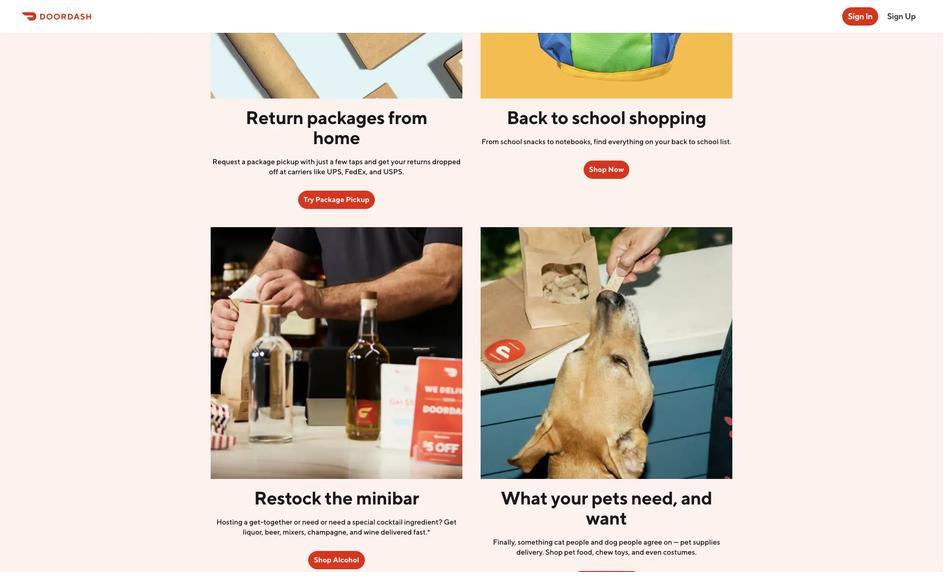 Task type: vqa. For each thing, say whether or not it's contained in the screenshot.
bottom the your
yes



Task type: describe. For each thing, give the bounding box(es) containing it.
shopping
[[630, 107, 707, 128]]

request
[[213, 157, 240, 166]]

snacks
[[524, 137, 546, 146]]

and left get
[[365, 157, 377, 166]]

sign in link
[[843, 7, 879, 26]]

pets
[[592, 487, 628, 509]]

liquor,
[[243, 528, 264, 537]]

a right request
[[242, 157, 246, 166]]

delivered
[[381, 528, 412, 537]]

taps
[[349, 157, 363, 166]]

package
[[247, 157, 275, 166]]

minibar
[[356, 487, 419, 509]]

the
[[325, 487, 353, 509]]

packages
[[307, 107, 385, 128]]

2 horizontal spatial school
[[698, 137, 719, 146]]

chew
[[596, 548, 614, 557]]

notebooks,
[[556, 137, 593, 146]]

food,
[[577, 548, 594, 557]]

back to school shopping
[[507, 107, 707, 128]]

0 horizontal spatial pet
[[565, 548, 576, 557]]

list.
[[721, 137, 732, 146]]

finally, something cat people and dog people agree on — pet supplies delivery. shop pet food, chew toys, and even costumes.
[[493, 538, 721, 557]]

alcohol
[[333, 556, 359, 565]]

want
[[586, 508, 628, 529]]

home
[[313, 127, 360, 148]]

with
[[301, 157, 315, 166]]

return packages from home
[[246, 107, 428, 148]]

and inside hosting a get-together or need or need a special cocktail ingredient? get liquor, beer, mixers, champagne, and wine delivered fast.*
[[350, 528, 362, 537]]

back to school shopping image
[[481, 0, 733, 99]]

restock
[[254, 487, 322, 509]]

few
[[335, 157, 348, 166]]

2 need from the left
[[329, 518, 346, 527]]

returns
[[407, 157, 431, 166]]

back
[[507, 107, 548, 128]]

at
[[280, 168, 287, 176]]

hosting a get-together or need or need a special cocktail ingredient? get liquor, beer, mixers, champagne, and wine delivered fast.*
[[217, 518, 457, 537]]

find
[[594, 137, 607, 146]]

ups,
[[327, 168, 344, 176]]

shop for minibar
[[314, 556, 332, 565]]

shop alcohol
[[314, 556, 359, 565]]

usps.
[[384, 168, 404, 176]]

1 people from the left
[[567, 538, 590, 547]]

fast.*
[[414, 528, 431, 537]]

to up notebooks,
[[552, 107, 569, 128]]

get
[[379, 157, 390, 166]]

cat
[[555, 538, 565, 547]]

return packages from home image
[[211, 0, 463, 99]]

need,
[[632, 487, 678, 509]]

beer,
[[265, 528, 281, 537]]

shop for school
[[590, 165, 607, 174]]

a right "just"
[[330, 157, 334, 166]]

sign in
[[849, 11, 873, 21]]

sign for sign in
[[849, 11, 865, 21]]

something
[[518, 538, 553, 547]]

up
[[905, 11, 916, 21]]

return
[[246, 107, 304, 128]]

from school snacks to notebooks, find everything on your back to school list.
[[482, 137, 732, 146]]

1 need from the left
[[302, 518, 319, 527]]

shop inside finally, something cat people and dog people agree on — pet supplies delivery. shop pet food, chew toys, and even costumes.
[[546, 548, 563, 557]]

shop now
[[590, 165, 624, 174]]

toys,
[[615, 548, 631, 557]]

on inside finally, something cat people and dog people agree on — pet supplies delivery. shop pet food, chew toys, and even costumes.
[[664, 538, 673, 547]]

1 horizontal spatial pet
[[681, 538, 692, 547]]

to right snacks
[[548, 137, 554, 146]]

sign for sign up
[[888, 11, 904, 21]]

even
[[646, 548, 662, 557]]

shop alcohol link
[[309, 551, 365, 570]]

pickup
[[346, 195, 370, 204]]

and right toys,
[[632, 548, 645, 557]]

try package pickup link
[[298, 191, 375, 209]]

a left get-
[[244, 518, 248, 527]]

1 horizontal spatial school
[[572, 107, 626, 128]]

hosting
[[217, 518, 243, 527]]



Task type: locate. For each thing, give the bounding box(es) containing it.
dog
[[605, 538, 618, 547]]

your
[[656, 137, 670, 146], [391, 157, 406, 166], [552, 487, 588, 509]]

your inside "request a package pickup with just a few taps and get your returns dropped off at carriers like ups, fedex, and usps."
[[391, 157, 406, 166]]

1 horizontal spatial people
[[620, 538, 643, 547]]

your left pets
[[552, 487, 588, 509]]

school left list.
[[698, 137, 719, 146]]

pet right —
[[681, 538, 692, 547]]

sign up link
[[882, 7, 922, 26]]

your inside what your pets need, and want
[[552, 487, 588, 509]]

from
[[482, 137, 499, 146]]

sign left up
[[888, 11, 904, 21]]

together
[[264, 518, 293, 527]]

people
[[567, 538, 590, 547], [620, 538, 643, 547]]

sign
[[849, 11, 865, 21], [888, 11, 904, 21]]

off
[[269, 168, 279, 176]]

cocktail
[[377, 518, 403, 527]]

—
[[674, 538, 679, 547]]

pickup
[[277, 157, 299, 166]]

your left back
[[656, 137, 670, 146]]

1 sign from the left
[[849, 11, 865, 21]]

a
[[242, 157, 246, 166], [330, 157, 334, 166], [244, 518, 248, 527], [347, 518, 351, 527]]

request a package pickup with just a few taps and get your returns dropped off at carriers like ups, fedex, and usps.
[[213, 157, 461, 176]]

0 horizontal spatial your
[[391, 157, 406, 166]]

or up champagne,
[[321, 518, 327, 527]]

finally,
[[493, 538, 517, 547]]

delivery.
[[517, 548, 544, 557]]

1 vertical spatial your
[[391, 157, 406, 166]]

sign left in
[[849, 11, 865, 21]]

shop now link
[[584, 161, 630, 179]]

on right the everything at the top of the page
[[646, 137, 654, 146]]

0 horizontal spatial school
[[501, 137, 523, 146]]

carriers
[[288, 168, 312, 176]]

champagne,
[[308, 528, 349, 537]]

1 vertical spatial on
[[664, 538, 673, 547]]

0 vertical spatial pet
[[681, 538, 692, 547]]

try package pickup
[[304, 195, 370, 204]]

your up usps.
[[391, 157, 406, 166]]

now
[[609, 165, 624, 174]]

special
[[353, 518, 376, 527]]

shop left alcohol
[[314, 556, 332, 565]]

2 sign from the left
[[888, 11, 904, 21]]

0 horizontal spatial people
[[567, 538, 590, 547]]

fedex,
[[345, 168, 368, 176]]

restock the minibar image
[[211, 227, 463, 479]]

or up mixers,
[[294, 518, 301, 527]]

mixers,
[[283, 528, 306, 537]]

pet
[[681, 538, 692, 547], [565, 548, 576, 557]]

2 horizontal spatial shop
[[590, 165, 607, 174]]

1 horizontal spatial your
[[552, 487, 588, 509]]

0 horizontal spatial shop
[[314, 556, 332, 565]]

a left special
[[347, 518, 351, 527]]

pet down cat
[[565, 548, 576, 557]]

1 horizontal spatial on
[[664, 538, 673, 547]]

from
[[389, 107, 428, 128]]

on left —
[[664, 538, 673, 547]]

0 vertical spatial your
[[656, 137, 670, 146]]

what your pets need, and want
[[501, 487, 713, 529]]

shop down cat
[[546, 548, 563, 557]]

0 horizontal spatial on
[[646, 137, 654, 146]]

1 horizontal spatial need
[[329, 518, 346, 527]]

supplies
[[694, 538, 721, 547]]

sign up
[[888, 11, 916, 21]]

2 or from the left
[[321, 518, 327, 527]]

agree
[[644, 538, 663, 547]]

ingredient?
[[405, 518, 443, 527]]

and down get
[[370, 168, 382, 176]]

2 people from the left
[[620, 538, 643, 547]]

get-
[[249, 518, 264, 527]]

need up mixers,
[[302, 518, 319, 527]]

back
[[672, 137, 688, 146]]

everything
[[609, 137, 644, 146]]

in
[[866, 11, 873, 21]]

1 vertical spatial pet
[[565, 548, 576, 557]]

2 horizontal spatial your
[[656, 137, 670, 146]]

or
[[294, 518, 301, 527], [321, 518, 327, 527]]

shop
[[590, 165, 607, 174], [546, 548, 563, 557], [314, 556, 332, 565]]

and
[[365, 157, 377, 166], [370, 168, 382, 176], [682, 487, 713, 509], [350, 528, 362, 537], [591, 538, 604, 547], [632, 548, 645, 557]]

1 horizontal spatial shop
[[546, 548, 563, 557]]

1 horizontal spatial or
[[321, 518, 327, 527]]

1 horizontal spatial sign
[[888, 11, 904, 21]]

to right back
[[689, 137, 696, 146]]

package
[[316, 195, 345, 204]]

on
[[646, 137, 654, 146], [664, 538, 673, 547]]

0 horizontal spatial need
[[302, 518, 319, 527]]

need
[[302, 518, 319, 527], [329, 518, 346, 527]]

need up champagne,
[[329, 518, 346, 527]]

0 vertical spatial on
[[646, 137, 654, 146]]

to
[[552, 107, 569, 128], [548, 137, 554, 146], [689, 137, 696, 146]]

like
[[314, 168, 326, 176]]

get
[[444, 518, 457, 527]]

wine
[[364, 528, 380, 537]]

restock the minibar
[[254, 487, 419, 509]]

what
[[501, 487, 548, 509]]

try
[[304, 195, 314, 204]]

school up find
[[572, 107, 626, 128]]

school
[[572, 107, 626, 128], [501, 137, 523, 146], [698, 137, 719, 146]]

2 vertical spatial your
[[552, 487, 588, 509]]

and down special
[[350, 528, 362, 537]]

just
[[317, 157, 329, 166]]

dropped
[[433, 157, 461, 166]]

1 or from the left
[[294, 518, 301, 527]]

and up chew
[[591, 538, 604, 547]]

school right the from
[[501, 137, 523, 146]]

and inside what your pets need, and want
[[682, 487, 713, 509]]

0 horizontal spatial or
[[294, 518, 301, 527]]

0 horizontal spatial sign
[[849, 11, 865, 21]]

and right need,
[[682, 487, 713, 509]]

what your pets need, and want image
[[481, 227, 733, 479]]

shop left now
[[590, 165, 607, 174]]

costumes.
[[664, 548, 697, 557]]

people up food,
[[567, 538, 590, 547]]

people up toys,
[[620, 538, 643, 547]]



